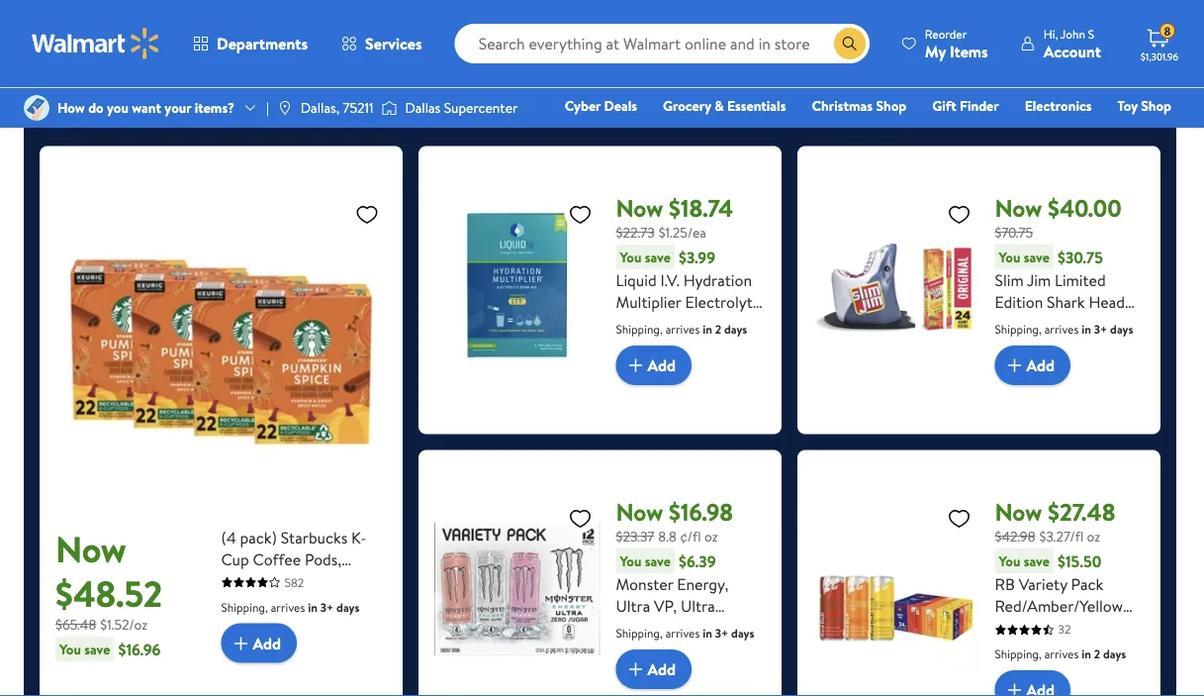 Task type: locate. For each thing, give the bounding box(es) containing it.
add to cart image down "counter"
[[1003, 354, 1027, 377]]

oz up '$15.50'
[[1088, 526, 1101, 546]]

save
[[645, 247, 671, 266], [1024, 247, 1050, 266], [645, 551, 671, 570], [1024, 551, 1050, 570], [84, 639, 110, 658]]

3+ for now $16.98
[[716, 625, 729, 642]]

arrives down vp,
[[666, 625, 700, 642]]

gift finder link
[[924, 95, 1009, 116]]

ultra,
[[651, 660, 689, 682]]

shipping, arrives in 3+ days for now $40.00
[[995, 321, 1134, 338]]

$1,301.96
[[1142, 50, 1179, 63]]

shop for christmas shop
[[877, 96, 907, 115]]

add inside now $48.52 group
[[253, 632, 281, 654]]

electrolyte
[[686, 291, 762, 313]]

display
[[1056, 313, 1105, 335]]

now up $65.48
[[55, 524, 126, 573]]

arrives down multiplier
[[666, 321, 700, 338]]

this way for major deals
[[437, 84, 764, 128]]

oz,
[[724, 660, 743, 682]]

24ct
[[1091, 335, 1123, 357]]

 image right the 75211
[[382, 98, 397, 118]]

shop up auto link
[[877, 96, 907, 115]]

now right add to favorites list, liquid i.v. hydration multiplier electrolyte powder packet drink mix, watermelon, 15 ct icon
[[616, 192, 664, 225]]

2 horizontal spatial food
[[1158, 13, 1186, 33]]

save up "i.v."
[[645, 247, 671, 266]]

monster
[[616, 573, 674, 595]]

1 vertical spatial 3+
[[321, 599, 334, 615]]

home
[[755, 124, 792, 143]]

departments
[[217, 33, 308, 54]]

3+ down the spice
[[321, 599, 334, 615]]

0 horizontal spatial ultra
[[616, 595, 651, 617]]

2 down the (8.4oz)
[[1095, 646, 1101, 662]]

1 horizontal spatial food
[[1039, 13, 1067, 33]]

0 vertical spatial 3+
[[1095, 321, 1108, 338]]

want
[[132, 98, 161, 117]]

dallas, 75211
[[301, 98, 374, 117]]

now left the ¢/fl
[[616, 496, 664, 529]]

you inside now $16.98 $23.37 8.8 ¢/fl oz you save $6.39 monster energy, ultra vp, ultra peachy keen, strawberry dreams, zero ultra, 16 fl oz, 12 pk
[[620, 551, 642, 570]]

1 horizontal spatial  image
[[382, 98, 397, 118]]

0 horizontal spatial add to cart image
[[229, 631, 253, 655]]

0 horizontal spatial food
[[233, 0, 261, 19]]

arrives
[[666, 321, 700, 338], [1045, 321, 1079, 338], [271, 599, 305, 615], [666, 625, 700, 642], [1045, 646, 1079, 662]]

add left 100%
[[253, 632, 281, 654]]

add to cart image down powder
[[624, 354, 648, 377]]

search icon image
[[842, 36, 858, 51]]

save inside now $16.98 $23.37 8.8 ¢/fl oz you save $6.39 monster energy, ultra vp, ultra peachy keen, strawberry dreams, zero ultra, 16 fl oz, 12 pk
[[645, 551, 671, 570]]

1 vertical spatial shipping, arrives in 2 days
[[995, 646, 1127, 662]]

0 horizontal spatial deals
[[207, 13, 237, 33]]

0 horizontal spatial shipping, arrives in 3+ days
[[221, 599, 360, 615]]

now right add to favorites list, rb variety pack red/amber/yellow 24x250ml (8.4oz) 24pk image
[[995, 496, 1043, 529]]

for left deals
[[559, 84, 600, 128]]

deals inside shop all food deals
[[207, 13, 237, 33]]

arrives down shark
[[1045, 321, 1079, 338]]

shop for toy shop home
[[1142, 96, 1172, 115]]

1 horizontal spatial add to cart image
[[1003, 678, 1027, 696]]

shipping, down edition
[[995, 321, 1042, 338]]

 image for how do you want your items?
[[24, 95, 50, 121]]

pumpkin
[[221, 570, 280, 592]]

in up fl
[[703, 625, 713, 642]]

0 horizontal spatial  image
[[24, 95, 50, 121]]

(22
[[221, 679, 244, 696]]

now inside now $18.74 $22.73 $1.25/ea you save $3.99 liquid i.v. hydration multiplier electrolyte powder packet drink mix, watermelon, 15 ct
[[616, 192, 664, 225]]

you up "slim"
[[999, 247, 1021, 266]]

8
[[1165, 22, 1172, 39]]

k-
[[352, 526, 367, 548]]

1 horizontal spatial limited
[[1055, 269, 1107, 291]]

2 vertical spatial shipping, arrives in 3+ days
[[616, 625, 755, 642]]

$15.50
[[1058, 550, 1102, 572]]

1 horizontal spatial deals
[[694, 84, 764, 128]]

days
[[725, 321, 748, 338], [1111, 321, 1134, 338], [337, 599, 360, 615], [732, 625, 755, 642], [1104, 646, 1127, 662]]

1 horizontal spatial 3+
[[716, 625, 729, 642]]

$22.73
[[616, 222, 655, 242]]

now right add to favorites list, slim jim limited edition shark head counter display smoked stick 24ct icon
[[995, 192, 1043, 225]]

add for now $40.00
[[1027, 354, 1055, 376]]

oz inside now $27.48 $42.98 $3.27/fl oz you save $15.50 rb variety pack red/amber/yellow 24x250ml (8.4oz) 24pk
[[1088, 526, 1101, 546]]

0 horizontal spatial 3+
[[321, 599, 334, 615]]

(8.4oz)
[[1068, 617, 1116, 639]]

stick
[[1054, 335, 1087, 357]]

shop right toy on the top right
[[1142, 96, 1172, 115]]

2 down electrolyte
[[716, 321, 722, 338]]

fashion
[[817, 124, 863, 143]]

save down 8.8
[[645, 551, 671, 570]]

days for now $16.98
[[732, 625, 755, 642]]

2 horizontal spatial shipping, arrives in 3+ days
[[995, 321, 1134, 338]]

shipping, for now $18.74
[[616, 321, 663, 338]]

2 horizontal spatial shop
[[1142, 96, 1172, 115]]

now inside now $40.00 $70.75 you save $30.75 slim jim limited edition shark head counter display smoked stick 24ct
[[995, 192, 1043, 225]]

save up the jim
[[1024, 247, 1050, 266]]

my
[[926, 40, 947, 62]]

save inside now $40.00 $70.75 you save $30.75 slim jim limited edition shark head counter display smoked stick 24ct
[[1024, 247, 1050, 266]]

1 vertical spatial for
[[273, 613, 293, 635]]

save down $65.48
[[84, 639, 110, 658]]

0 vertical spatial shipping, arrives in 2 days
[[616, 321, 748, 338]]

8.8
[[659, 526, 677, 546]]

shipping, down multiplier
[[616, 321, 663, 338]]

3+ down head
[[1095, 321, 1108, 338]]

now $48.52 $65.48 $1.52/oz you save $16.96
[[55, 524, 163, 660]]

shop
[[183, 0, 213, 19], [877, 96, 907, 115], [1142, 96, 1172, 115]]

reorder my items
[[926, 25, 989, 62]]

1 vertical spatial shipping, arrives in 3+ days
[[221, 599, 360, 615]]

0 horizontal spatial 2
[[716, 321, 722, 338]]

shipping, down pumpkin
[[221, 599, 268, 615]]

shipping, arrives in 3+ days down shark
[[995, 321, 1134, 338]]

oz inside now $16.98 $23.37 8.8 ¢/fl oz you save $6.39 monster energy, ultra vp, ultra peachy keen, strawberry dreams, zero ultra, 16 fl oz, 12 pk
[[705, 526, 718, 546]]

1 ultra from the left
[[616, 595, 651, 617]]

drink
[[722, 313, 759, 335]]

shipping, down vp,
[[616, 625, 663, 642]]

now
[[616, 192, 664, 225], [995, 192, 1043, 225], [616, 496, 664, 529], [995, 496, 1043, 529], [55, 524, 126, 573]]

1 horizontal spatial shipping, arrives in 2 days
[[995, 646, 1127, 662]]

limited down the '$30.75' on the right of the page
[[1055, 269, 1107, 291]]

add to cart image inside add button
[[229, 631, 253, 655]]

1 horizontal spatial 2
[[1095, 646, 1101, 662]]

one debit
[[1020, 124, 1087, 143]]

in down electrolyte
[[703, 321, 713, 338]]

add button down the naturally at bottom left
[[221, 623, 297, 663]]

1 horizontal spatial shop
[[877, 96, 907, 115]]

days down head
[[1111, 321, 1134, 338]]

add button for now $40.00
[[995, 346, 1071, 385]]

packet
[[672, 313, 718, 335]]

2 vertical spatial 3+
[[716, 625, 729, 642]]

0 vertical spatial for
[[559, 84, 600, 128]]

shop all food deals
[[183, 0, 261, 33]]

add right the zero
[[648, 658, 676, 680]]

1 oz from the left
[[705, 526, 718, 546]]

shipping, for now $40.00
[[995, 321, 1042, 338]]

you up liquid
[[620, 247, 642, 266]]

days up arabica,
[[337, 599, 360, 615]]

electronics link
[[1016, 95, 1101, 116]]

add right mix, on the right of page
[[648, 354, 676, 376]]

you down $65.48
[[59, 639, 81, 658]]

shipping, inside now $48.52 group
[[221, 599, 268, 615]]

now for $40.00
[[995, 192, 1043, 225]]

add button down powder
[[616, 346, 692, 385]]

(4
[[221, 526, 236, 548]]

save up variety
[[1024, 551, 1050, 570]]

in for now $18.74
[[703, 321, 713, 338]]

dallas
[[405, 98, 441, 117]]

limited left the edition,
[[221, 657, 272, 679]]

walmart image
[[32, 28, 160, 59]]

1 horizontal spatial oz
[[1088, 526, 1101, 546]]

 image left how
[[24, 95, 50, 121]]

food inside emergency food
[[1158, 13, 1186, 33]]

christmas shop
[[812, 96, 907, 115]]

1
[[332, 657, 337, 679]]

grocery
[[663, 96, 712, 115]]

1 vertical spatial coffee
[[221, 613, 269, 635]]

3+
[[1095, 321, 1108, 338], [321, 599, 334, 615], [716, 625, 729, 642]]

0 vertical spatial deals
[[207, 13, 237, 33]]

one
[[1020, 124, 1050, 143]]

oz right the ¢/fl
[[705, 526, 718, 546]]

in down shark
[[1082, 321, 1092, 338]]

add down "counter"
[[1027, 354, 1055, 376]]

$70.75
[[995, 222, 1034, 242]]

 image
[[277, 100, 293, 116]]

shop inside toy shop home
[[1142, 96, 1172, 115]]

emergency food link
[[1121, 0, 1205, 34]]

days inside now $48.52 group
[[337, 599, 360, 615]]

flavored
[[287, 592, 347, 613]]

1 horizontal spatial ultra
[[681, 595, 716, 617]]

now inside now $27.48 $42.98 $3.27/fl oz you save $15.50 rb variety pack red/amber/yellow 24x250ml (8.4oz) 24pk
[[995, 496, 1043, 529]]

arrives down 32
[[1045, 646, 1079, 662]]

12
[[747, 660, 761, 682]]

food inside shop all food deals
[[233, 0, 261, 19]]

0 vertical spatial coffee
[[253, 548, 301, 570]]

0 vertical spatial add to cart image
[[229, 631, 253, 655]]

 image
[[24, 95, 50, 121], [382, 98, 397, 118]]

now $40.00 $70.75 you save $30.75 slim jim limited edition shark head counter display smoked stick 24ct
[[995, 192, 1126, 357]]

oz
[[705, 526, 718, 546], [1088, 526, 1101, 546]]

food for international
[[1039, 13, 1067, 33]]

add to cart image for now $27.48
[[1003, 354, 1027, 377]]

$3.99
[[679, 246, 716, 268]]

add button down "counter"
[[995, 346, 1071, 385]]

add button down peachy
[[616, 650, 692, 689]]

3+ right the keen,
[[716, 625, 729, 642]]

add button for now $16.98
[[616, 650, 692, 689]]

2 ultra from the left
[[681, 595, 716, 617]]

shipping, arrives in 2 days down multiplier
[[616, 321, 748, 338]]

red/amber/yellow
[[995, 595, 1124, 617]]

pk
[[616, 682, 633, 696]]

home link
[[746, 123, 801, 144]]

save inside now $48.52 $65.48 $1.52/oz you save $16.96
[[84, 639, 110, 658]]

2
[[716, 321, 722, 338], [1095, 646, 1101, 662]]

food inside international food
[[1039, 13, 1067, 33]]

walmart+ link
[[1104, 123, 1181, 144]]

2 horizontal spatial 3+
[[1095, 321, 1108, 338]]

add
[[648, 354, 676, 376], [1027, 354, 1055, 376], [253, 632, 281, 654], [648, 658, 676, 680]]

shipping, arrives in 2 days down 32
[[995, 646, 1127, 662]]

now inside now $48.52 $65.48 $1.52/oz you save $16.96
[[55, 524, 126, 573]]

for left keurig
[[273, 613, 293, 635]]

jim
[[1028, 269, 1052, 291]]

1 vertical spatial add to cart image
[[1003, 678, 1027, 696]]

in down the (8.4oz)
[[1082, 646, 1092, 662]]

Walmart Site-Wide search field
[[455, 24, 870, 63]]

you up rb
[[999, 551, 1021, 570]]

0 vertical spatial shipping, arrives in 3+ days
[[995, 321, 1134, 338]]

0 vertical spatial limited
[[1055, 269, 1107, 291]]

1 vertical spatial limited
[[221, 657, 272, 679]]

you down $23.37
[[620, 551, 642, 570]]

0 horizontal spatial oz
[[705, 526, 718, 546]]

shop left "all"
[[183, 0, 213, 19]]

now inside now $16.98 $23.37 8.8 ¢/fl oz you save $6.39 monster energy, ultra vp, ultra peachy keen, strawberry dreams, zero ultra, 16 fl oz, 12 pk
[[616, 496, 664, 529]]

add button
[[616, 346, 692, 385], [995, 346, 1071, 385], [221, 623, 297, 663], [616, 650, 692, 689]]

24x250ml
[[995, 617, 1064, 639]]

international food link
[[1002, 0, 1105, 34]]

arrives down 582 at left
[[271, 599, 305, 615]]

gift
[[933, 96, 957, 115]]

add to cart image down the naturally at bottom left
[[229, 631, 253, 655]]

for
[[559, 84, 600, 128], [273, 613, 293, 635]]

ultra right vp,
[[681, 595, 716, 617]]

shipping, down 24x250ml
[[995, 646, 1042, 662]]

0 horizontal spatial for
[[273, 613, 293, 635]]

in down the spice
[[308, 599, 318, 615]]

add to cart image
[[229, 631, 253, 655], [1003, 678, 1027, 696]]

shipping, arrives in 3+ days down 582 at left
[[221, 599, 360, 615]]

shipping, arrives in 3+ days down vp,
[[616, 625, 755, 642]]

0 horizontal spatial shop
[[183, 0, 213, 19]]

your
[[165, 98, 191, 117]]

days up oz,
[[732, 625, 755, 642]]

days down the (8.4oz)
[[1104, 646, 1127, 662]]

limited inside now $40.00 $70.75 you save $30.75 slim jim limited edition shark head counter display smoked stick 24ct
[[1055, 269, 1107, 291]]

days down electrolyte
[[725, 321, 748, 338]]

in inside now $48.52 group
[[308, 599, 318, 615]]

add to cart image for now $16.98
[[624, 354, 648, 377]]

2 oz from the left
[[1088, 526, 1101, 546]]

deals
[[207, 13, 237, 33], [694, 84, 764, 128]]

$65.48
[[55, 614, 96, 634]]

registry link
[[935, 123, 1004, 144]]

add to cart image
[[624, 354, 648, 377], [1003, 354, 1027, 377], [624, 657, 648, 681]]

$6.39
[[679, 550, 716, 572]]

coffee down pumpkin
[[221, 613, 269, 635]]

spice
[[284, 570, 321, 592]]

shop all food deals link
[[170, 0, 273, 34]]

0 horizontal spatial shipping, arrives in 2 days
[[616, 321, 748, 338]]

0 horizontal spatial limited
[[221, 657, 272, 679]]

1 horizontal spatial shipping, arrives in 3+ days
[[616, 625, 755, 642]]

now for $27.48
[[995, 496, 1043, 529]]

gift finder
[[933, 96, 1000, 115]]

add to cart image down 24pk
[[1003, 678, 1027, 696]]

&
[[715, 96, 724, 115]]

ultra left vp,
[[616, 595, 651, 617]]

3+ inside now $48.52 group
[[321, 599, 334, 615]]

coffee up 582 at left
[[253, 548, 301, 570]]



Task type: vqa. For each thing, say whether or not it's contained in the screenshot.
Auto Link
yes



Task type: describe. For each thing, give the bounding box(es) containing it.
you inside now $27.48 $42.98 $3.27/fl oz you save $15.50 rb variety pack red/amber/yellow 24x250ml (8.4oz) 24pk
[[999, 551, 1021, 570]]

add to favorites list, rb variety pack red/amber/yellow 24x250ml (8.4oz) 24pk image
[[948, 506, 972, 530]]

hi, john s account
[[1044, 25, 1102, 62]]

days for now $40.00
[[1111, 321, 1134, 338]]

how
[[57, 98, 85, 117]]

0 vertical spatial 2
[[716, 321, 722, 338]]

now $16.98 $23.37 8.8 ¢/fl oz you save $6.39 monster energy, ultra vp, ultra peachy keen, strawberry dreams, zero ultra, 16 fl oz, 12 pk
[[616, 496, 761, 696]]

shipping, for now $16.98
[[616, 625, 663, 642]]

debit
[[1054, 124, 1087, 143]]

counter
[[995, 313, 1052, 335]]

starbucks
[[281, 526, 348, 548]]

$40.00
[[1048, 192, 1122, 225]]

deals
[[604, 96, 638, 115]]

add to cart image up pk
[[624, 657, 648, 681]]

one debit link
[[1012, 123, 1096, 144]]

arrives for now $18.74
[[666, 321, 700, 338]]

in for now $40.00
[[1082, 321, 1092, 338]]

watermelon,
[[649, 335, 737, 357]]

1 horizontal spatial for
[[559, 84, 600, 128]]

¢/fl
[[680, 526, 702, 546]]

essentials
[[728, 96, 787, 115]]

you
[[107, 98, 129, 117]]

toy shop home
[[755, 96, 1172, 143]]

you inside now $40.00 $70.75 you save $30.75 slim jim limited edition shark head counter display smoked stick 24ct
[[999, 247, 1021, 266]]

naturally
[[221, 592, 284, 613]]

edition,
[[276, 657, 328, 679]]

15
[[740, 335, 754, 357]]

 image for dallas supercenter
[[382, 98, 397, 118]]

brewers,
[[221, 635, 281, 657]]

in for now $16.98
[[703, 625, 713, 642]]

save inside now $18.74 $22.73 $1.25/ea you save $3.99 liquid i.v. hydration multiplier electrolyte powder packet drink mix, watermelon, 15 ct
[[645, 247, 671, 266]]

you inside now $18.74 $22.73 $1.25/ea you save $3.99 liquid i.v. hydration multiplier electrolyte powder packet drink mix, watermelon, 15 ct
[[620, 247, 642, 266]]

electronics
[[1025, 96, 1093, 115]]

you inside now $48.52 $65.48 $1.52/oz you save $16.96
[[59, 639, 81, 658]]

add to favorites list, monster energy, ultra vp, ultra peachy keen, strawberry dreams, zero ultra, 16 fl oz, 12 pk image
[[569, 506, 593, 530]]

how do you want your items?
[[57, 98, 235, 117]]

rb
[[995, 573, 1016, 595]]

toy shop link
[[1109, 95, 1181, 116]]

now for $18.74
[[616, 192, 664, 225]]

finder
[[960, 96, 1000, 115]]

3+ for now $40.00
[[1095, 321, 1108, 338]]

services
[[365, 33, 422, 54]]

days for now $18.74
[[725, 321, 748, 338]]

head
[[1089, 291, 1126, 313]]

$16.96
[[118, 638, 161, 660]]

for inside (4 pack) starbucks k- cup coffee pods, pumpkin spice naturally flavored coffee for keurig brewers, 100% arabica, limited edition, 1 box (22 pods)
[[273, 613, 293, 635]]

add button for now $18.74
[[616, 346, 692, 385]]

$30.75
[[1058, 246, 1104, 268]]

cup
[[221, 548, 249, 570]]

now for $48.52
[[55, 524, 126, 573]]

zero
[[616, 660, 647, 682]]

$1.25/ea
[[659, 222, 707, 242]]

christmas
[[812, 96, 873, 115]]

ct
[[616, 357, 633, 378]]

pods,
[[305, 548, 342, 570]]

1 vertical spatial 2
[[1095, 646, 1101, 662]]

shipping, arrives in 3+ days inside now $48.52 group
[[221, 599, 360, 615]]

emergency
[[1138, 0, 1205, 19]]

|
[[266, 98, 269, 117]]

items?
[[195, 98, 235, 117]]

Search search field
[[455, 24, 870, 63]]

mix,
[[616, 335, 645, 357]]

energy,
[[678, 573, 729, 595]]

add button inside now $48.52 group
[[221, 623, 297, 663]]

supercenter
[[444, 98, 518, 117]]

toy
[[1118, 96, 1138, 115]]

(4 pack) starbucks k- cup coffee pods, pumpkin spice naturally flavored coffee for keurig brewers, 100% arabica, limited edition, 1 box (22 pods)
[[221, 526, 379, 696]]

dallas supercenter
[[405, 98, 518, 117]]

582
[[285, 574, 304, 591]]

liquid
[[616, 269, 657, 291]]

john
[[1061, 25, 1086, 42]]

arabica,
[[323, 635, 379, 657]]

1 vertical spatial deals
[[694, 84, 764, 128]]

all
[[216, 0, 229, 19]]

auto
[[889, 124, 918, 143]]

shipping, arrives in 3+ days for now $16.98
[[616, 625, 755, 642]]

reorder
[[926, 25, 968, 42]]

international food
[[1015, 0, 1092, 33]]

variety
[[1019, 573, 1068, 595]]

75211
[[343, 98, 374, 117]]

multiplier
[[616, 291, 682, 313]]

walmart+
[[1113, 124, 1172, 143]]

limited inside (4 pack) starbucks k- cup coffee pods, pumpkin spice naturally flavored coffee for keurig brewers, 100% arabica, limited edition, 1 box (22 pods)
[[221, 657, 272, 679]]

arrives for now $40.00
[[1045, 321, 1079, 338]]

$27.48
[[1048, 496, 1116, 529]]

dreams,
[[696, 639, 752, 660]]

pods)
[[247, 679, 286, 696]]

grocery & essentials
[[663, 96, 787, 115]]

fashion link
[[809, 123, 872, 144]]

add for now $18.74
[[648, 354, 676, 376]]

account
[[1044, 40, 1102, 62]]

add for now $16.98
[[648, 658, 676, 680]]

$3.27/fl
[[1040, 526, 1084, 546]]

100%
[[285, 635, 320, 657]]

now $48.52 group
[[55, 162, 387, 696]]

$16.98
[[669, 496, 734, 529]]

dallas,
[[301, 98, 340, 117]]

hydration
[[684, 269, 752, 291]]

arrives for now $16.98
[[666, 625, 700, 642]]

smoked
[[995, 335, 1050, 357]]

items
[[950, 40, 989, 62]]

add to favorites list, (4 pack) starbucks k-cup coffee pods, pumpkin spice naturally flavored coffee for keurig brewers, 100% arabica, limited edition, 1 box (22 pods) image
[[355, 202, 379, 226]]

save inside now $27.48 $42.98 $3.27/fl oz you save $15.50 rb variety pack red/amber/yellow 24x250ml (8.4oz) 24pk
[[1024, 551, 1050, 570]]

keurig
[[297, 613, 341, 635]]

add to favorites list, liquid i.v. hydration multiplier electrolyte powder packet drink mix, watermelon, 15 ct image
[[569, 202, 593, 226]]

$23.37
[[616, 526, 655, 546]]

peachy
[[616, 617, 665, 639]]

do
[[88, 98, 104, 117]]

16
[[693, 660, 707, 682]]

$18.74
[[669, 192, 734, 225]]

food for emergency
[[1158, 13, 1186, 33]]

add to favorites list, slim jim limited edition shark head counter display smoked stick 24ct image
[[948, 202, 972, 226]]

arrives inside now $48.52 group
[[271, 599, 305, 615]]

way
[[499, 84, 552, 128]]

now for $16.98
[[616, 496, 664, 529]]

slim
[[995, 269, 1024, 291]]

shop inside shop all food deals
[[183, 0, 213, 19]]

cyber deals
[[565, 96, 638, 115]]



